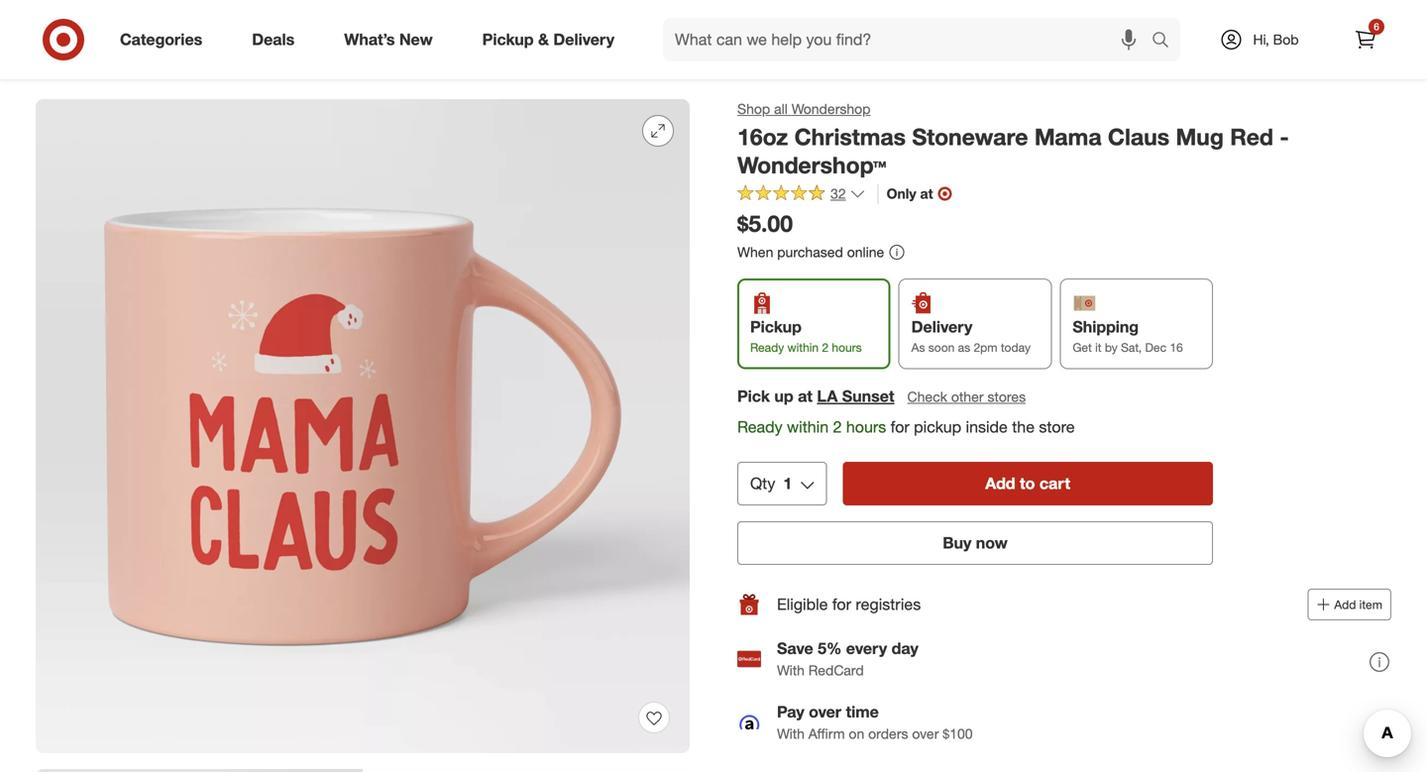 Task type: locate. For each thing, give the bounding box(es) containing it.
1 horizontal spatial at
[[920, 185, 933, 202]]

6
[[1374, 20, 1379, 33]]

target /
[[36, 60, 82, 78]]

within down the pick up at la sunset
[[787, 417, 829, 436]]

2 down la
[[833, 417, 842, 436]]

0 vertical spatial over
[[809, 702, 841, 722]]

today
[[1001, 340, 1031, 355]]

check
[[907, 388, 947, 405]]

add item
[[1334, 597, 1383, 612]]

What can we help you find? suggestions appear below search field
[[663, 18, 1157, 61]]

1 vertical spatial 2
[[833, 417, 842, 436]]

within
[[787, 340, 819, 355], [787, 417, 829, 436]]

hours up la sunset button
[[832, 340, 862, 355]]

within inside pickup ready within 2 hours
[[787, 340, 819, 355]]

1 vertical spatial add
[[1334, 597, 1356, 612]]

hours down sunset
[[846, 417, 886, 436]]

1 within from the top
[[787, 340, 819, 355]]

5%
[[818, 639, 842, 658]]

0 vertical spatial pickup
[[482, 30, 534, 49]]

pickup & delivery
[[482, 30, 615, 49]]

1 horizontal spatial for
[[891, 417, 910, 436]]

1 vertical spatial pickup
[[750, 317, 802, 337]]

1 horizontal spatial over
[[912, 725, 939, 743]]

2 with from the top
[[777, 725, 805, 743]]

affirm
[[809, 725, 845, 743]]

new
[[399, 30, 433, 49]]

0 horizontal spatial 2
[[822, 340, 829, 355]]

0 horizontal spatial add
[[985, 474, 1015, 493]]

2 inside pickup ready within 2 hours
[[822, 340, 829, 355]]

only
[[887, 185, 916, 202]]

for right eligible
[[832, 595, 851, 614]]

1 vertical spatial for
[[832, 595, 851, 614]]

within up the pick up at la sunset
[[787, 340, 819, 355]]

over
[[809, 702, 841, 722], [912, 725, 939, 743]]

bob
[[1273, 31, 1299, 48]]

1 vertical spatial delivery
[[911, 317, 973, 337]]

0 vertical spatial at
[[920, 185, 933, 202]]

hours inside pickup ready within 2 hours
[[832, 340, 862, 355]]

for left the pickup
[[891, 417, 910, 436]]

pickup for ready
[[750, 317, 802, 337]]

delivery right the &
[[553, 30, 615, 49]]

pickup inside pickup ready within 2 hours
[[750, 317, 802, 337]]

sunset
[[842, 386, 895, 406]]

at right only
[[920, 185, 933, 202]]

sat,
[[1121, 340, 1142, 355]]

ready up pick
[[750, 340, 784, 355]]

2pm
[[974, 340, 998, 355]]

1 horizontal spatial add
[[1334, 597, 1356, 612]]

online
[[847, 243, 884, 261]]

0 horizontal spatial over
[[809, 702, 841, 722]]

what's new
[[344, 30, 433, 49]]

0 vertical spatial ready
[[750, 340, 784, 355]]

at right up
[[798, 386, 813, 406]]

at
[[920, 185, 933, 202], [798, 386, 813, 406]]

1 with from the top
[[777, 662, 805, 679]]

0 vertical spatial hours
[[832, 340, 862, 355]]

save 5% every day with redcard
[[777, 639, 919, 679]]

ready down pick
[[737, 417, 783, 436]]

pickup
[[482, 30, 534, 49], [750, 317, 802, 337]]

advertisement region
[[20, 0, 1407, 40]]

0 vertical spatial delivery
[[553, 30, 615, 49]]

0 vertical spatial with
[[777, 662, 805, 679]]

add to cart button
[[843, 462, 1213, 506]]

16
[[1170, 340, 1183, 355]]

la
[[817, 386, 838, 406]]

delivery
[[553, 30, 615, 49], [911, 317, 973, 337]]

2 up la
[[822, 340, 829, 355]]

redcard
[[809, 662, 864, 679]]

with down save on the right bottom
[[777, 662, 805, 679]]

ready inside pickup ready within 2 hours
[[750, 340, 784, 355]]

pickup left the &
[[482, 30, 534, 49]]

0 horizontal spatial delivery
[[553, 30, 615, 49]]

over left $100
[[912, 725, 939, 743]]

add left 'item'
[[1334, 597, 1356, 612]]

0 horizontal spatial at
[[798, 386, 813, 406]]

eligible for registries
[[777, 595, 921, 614]]

pickup up up
[[750, 317, 802, 337]]

pickup
[[914, 417, 961, 436]]

delivery up soon
[[911, 317, 973, 337]]

2
[[822, 340, 829, 355], [833, 417, 842, 436]]

save
[[777, 639, 813, 658]]

shipping get it by sat, dec 16
[[1073, 317, 1183, 355]]

hours
[[832, 340, 862, 355], [846, 417, 886, 436]]

0 vertical spatial add
[[985, 474, 1015, 493]]

get
[[1073, 340, 1092, 355]]

&
[[538, 30, 549, 49]]

0 vertical spatial within
[[787, 340, 819, 355]]

32
[[831, 185, 846, 202]]

what's new link
[[327, 18, 458, 61]]

shop
[[737, 100, 770, 117]]

check other stores
[[907, 388, 1026, 405]]

16oz
[[737, 123, 788, 151]]

0 horizontal spatial for
[[832, 595, 851, 614]]

1 horizontal spatial pickup
[[750, 317, 802, 337]]

with down pay
[[777, 725, 805, 743]]

with inside pay over time with affirm on orders over $100
[[777, 725, 805, 743]]

2 within from the top
[[787, 417, 829, 436]]

1 vertical spatial at
[[798, 386, 813, 406]]

orders
[[868, 725, 908, 743]]

1 horizontal spatial 2
[[833, 417, 842, 436]]

red
[[1230, 123, 1274, 151]]

shipping
[[1073, 317, 1139, 337]]

with inside "save 5% every day with redcard"
[[777, 662, 805, 679]]

with
[[777, 662, 805, 679], [777, 725, 805, 743]]

ready
[[750, 340, 784, 355], [737, 417, 783, 436]]

over up affirm
[[809, 702, 841, 722]]

pick
[[737, 386, 770, 406]]

1 horizontal spatial delivery
[[911, 317, 973, 337]]

1 vertical spatial within
[[787, 417, 829, 436]]

add left to
[[985, 474, 1015, 493]]

1 vertical spatial with
[[777, 725, 805, 743]]

pickup for &
[[482, 30, 534, 49]]

for
[[891, 417, 910, 436], [832, 595, 851, 614]]

deals
[[252, 30, 295, 49]]

0 vertical spatial 2
[[822, 340, 829, 355]]

item
[[1359, 597, 1383, 612]]

0 horizontal spatial pickup
[[482, 30, 534, 49]]

pickup & delivery link
[[465, 18, 639, 61]]



Task type: describe. For each thing, give the bounding box(es) containing it.
search button
[[1143, 18, 1190, 65]]

store
[[1039, 417, 1075, 436]]

only at
[[887, 185, 933, 202]]

pickup ready within 2 hours
[[750, 317, 862, 355]]

to
[[1020, 474, 1035, 493]]

by
[[1105, 340, 1118, 355]]

categories
[[120, 30, 202, 49]]

image gallery element
[[36, 99, 690, 772]]

deals link
[[235, 18, 319, 61]]

ready within 2 hours for pickup inside the store
[[737, 417, 1075, 436]]

target
[[36, 60, 74, 78]]

1 vertical spatial ready
[[737, 417, 783, 436]]

delivery inside pickup & delivery link
[[553, 30, 615, 49]]

when purchased online
[[737, 243, 884, 261]]

stores
[[988, 388, 1026, 405]]

the
[[1012, 417, 1035, 436]]

it
[[1095, 340, 1102, 355]]

wondershop
[[792, 100, 871, 117]]

target link
[[36, 60, 74, 78]]

1
[[783, 474, 792, 493]]

-
[[1280, 123, 1289, 151]]

as
[[911, 340, 925, 355]]

mug
[[1176, 123, 1224, 151]]

inside
[[966, 417, 1008, 436]]

up
[[774, 386, 794, 406]]

every
[[846, 639, 887, 658]]

all
[[774, 100, 788, 117]]

registries
[[856, 595, 921, 614]]

other
[[951, 388, 984, 405]]

shop all wondershop 16oz christmas stoneware mama claus mug red - wondershop™
[[737, 100, 1289, 179]]

6 link
[[1344, 18, 1388, 61]]

0 vertical spatial for
[[891, 417, 910, 436]]

qty 1
[[750, 474, 792, 493]]

purchased
[[777, 243, 843, 261]]

delivery as soon as 2pm today
[[911, 317, 1031, 355]]

pay
[[777, 702, 805, 722]]

$100
[[943, 725, 973, 743]]

buy
[[943, 533, 972, 553]]

cart
[[1040, 474, 1070, 493]]

delivery inside delivery as soon as 2pm today
[[911, 317, 973, 337]]

buy now button
[[737, 522, 1213, 565]]

stoneware
[[912, 123, 1028, 151]]

la sunset button
[[817, 385, 895, 408]]

when
[[737, 243, 773, 261]]

add item button
[[1308, 589, 1392, 621]]

32 link
[[737, 184, 866, 207]]

hi,
[[1253, 31, 1269, 48]]

$5.00
[[737, 210, 793, 237]]

pick up at la sunset
[[737, 386, 895, 406]]

categories link
[[103, 18, 227, 61]]

add for add to cart
[[985, 474, 1015, 493]]

claus
[[1108, 123, 1170, 151]]

add to cart
[[985, 474, 1070, 493]]

buy now
[[943, 533, 1008, 553]]

/
[[78, 60, 82, 78]]

qty
[[750, 474, 775, 493]]

1 vertical spatial over
[[912, 725, 939, 743]]

1 vertical spatial hours
[[846, 417, 886, 436]]

as
[[958, 340, 970, 355]]

now
[[976, 533, 1008, 553]]

what's
[[344, 30, 395, 49]]

hi, bob
[[1253, 31, 1299, 48]]

day
[[892, 639, 919, 658]]

eligible
[[777, 595, 828, 614]]

mama
[[1035, 123, 1102, 151]]

soon
[[928, 340, 955, 355]]

on
[[849, 725, 865, 743]]

time
[[846, 702, 879, 722]]

christmas
[[794, 123, 906, 151]]

add for add item
[[1334, 597, 1356, 612]]

pay over time with affirm on orders over $100
[[777, 702, 973, 743]]

search
[[1143, 32, 1190, 51]]

dec
[[1145, 340, 1167, 355]]

16oz christmas stoneware mama claus mug red - wondershop&#8482;, 1 of 10 image
[[36, 99, 690, 753]]

check other stores button
[[906, 386, 1027, 408]]



Task type: vqa. For each thing, say whether or not it's contained in the screenshot.
Proactiv Treat Yourself Blemish Spot Trio Gift Set - 3pc IMAGE
no



